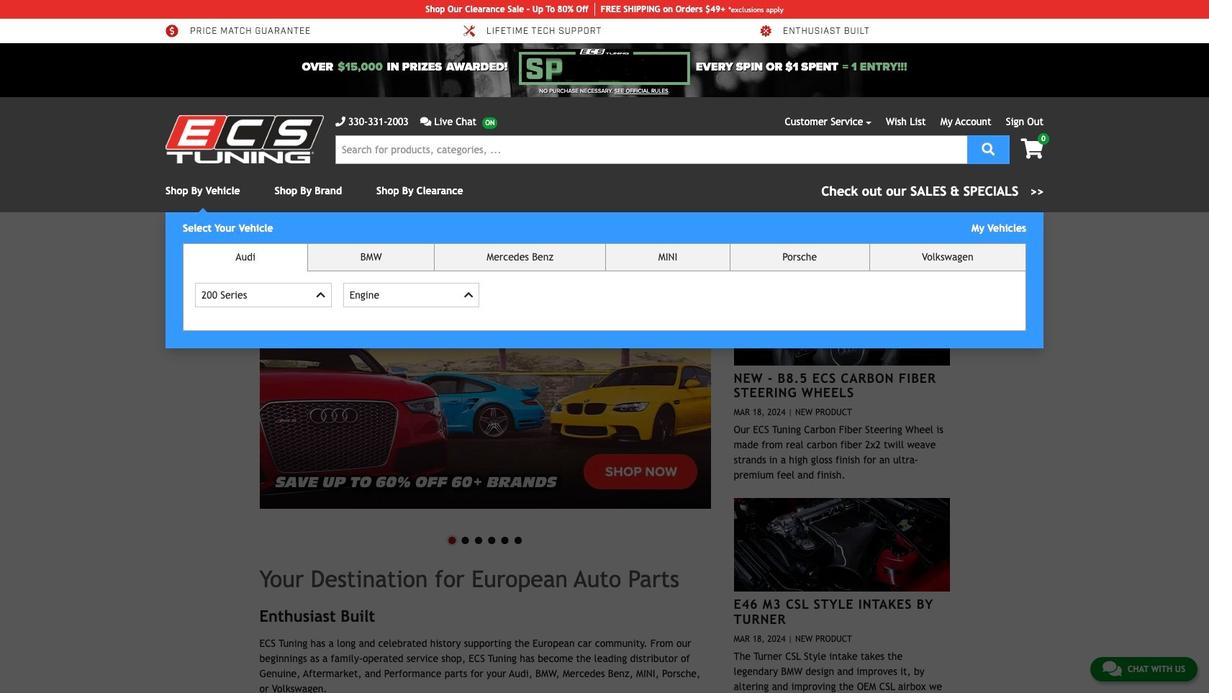 Task type: locate. For each thing, give the bounding box(es) containing it.
phone image
[[336, 117, 346, 127]]

tab list
[[183, 243, 1027, 331]]

Search text field
[[336, 135, 968, 164]]

generic - ecs spring sale image
[[260, 247, 711, 509]]

new - b8.5 ecs carbon fiber steering wheels image
[[734, 272, 950, 366]]

ecs tuning image
[[166, 115, 324, 163]]



Task type: vqa. For each thing, say whether or not it's contained in the screenshot.
292
no



Task type: describe. For each thing, give the bounding box(es) containing it.
search image
[[982, 142, 995, 155]]

ecs tuning 'spin to win' contest logo image
[[519, 49, 691, 85]]

comments image
[[420, 117, 432, 127]]

e46 m3 csl style intakes by turner image
[[734, 498, 950, 592]]

shopping cart image
[[1021, 139, 1044, 159]]



